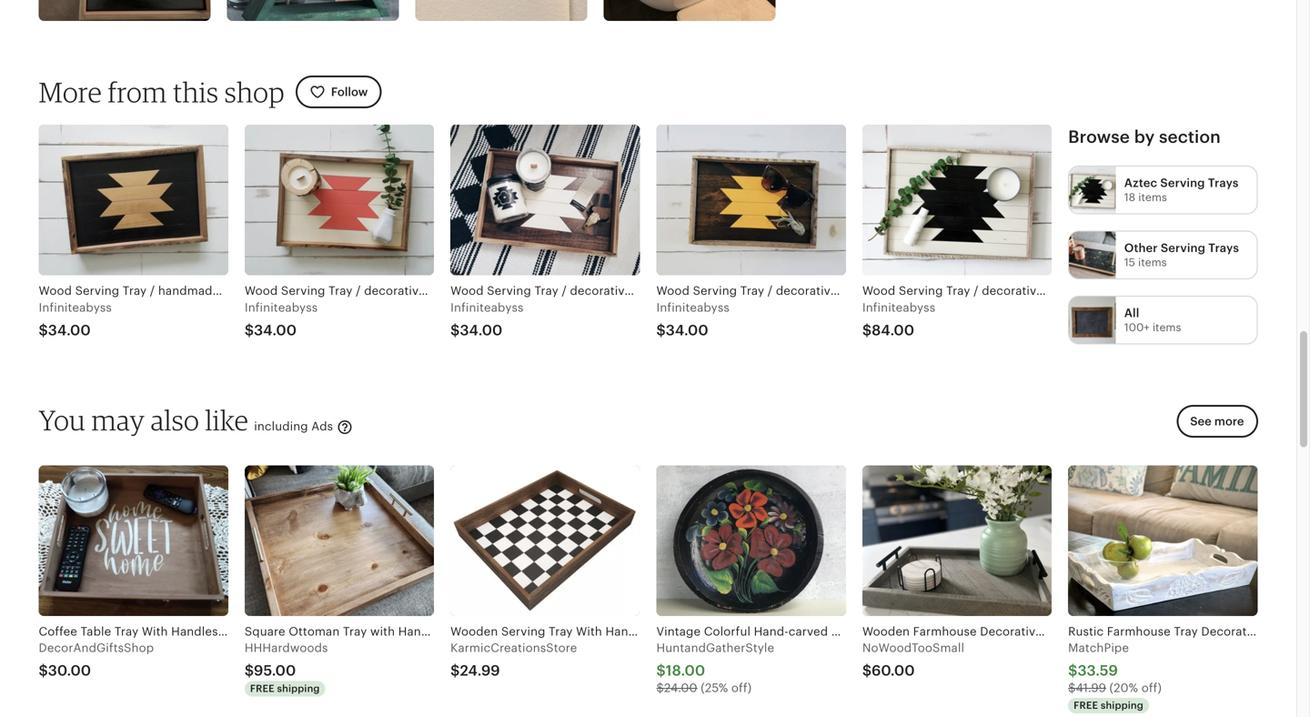 Task type: locate. For each thing, give the bounding box(es) containing it.
1 serving from the top
[[1161, 176, 1206, 190]]

0 horizontal spatial shipping
[[277, 683, 320, 695]]

hhhardwoods
[[245, 641, 328, 655]]

items inside aztec serving trays 18 items
[[1139, 191, 1168, 203]]

off) right (25%
[[732, 682, 752, 695]]

1 horizontal spatial shipping
[[1101, 700, 1144, 711]]

free down 95.00
[[250, 683, 275, 695]]

infiniteabyss
[[39, 301, 112, 314], [245, 301, 318, 314], [451, 301, 524, 314], [657, 301, 730, 314], [863, 301, 936, 314]]

infiniteabyss $ 34.00
[[39, 301, 112, 339], [245, 301, 318, 339], [451, 301, 524, 339], [657, 301, 730, 339]]

trays down section
[[1209, 176, 1239, 190]]

0 vertical spatial items
[[1139, 191, 1168, 203]]

serving inside aztec serving trays 18 items
[[1161, 176, 1206, 190]]

infiniteabyss $ 34.00 for wood serving tray / handmade decorative tray, wooden ottoman tray, breakfast in bed tray, aztec decor, southwestern decor, rustic home decor image
[[39, 301, 112, 339]]

serving for aztec
[[1161, 176, 1206, 190]]

items inside other serving trays 15 items
[[1139, 256, 1167, 269]]

0 vertical spatial trays
[[1209, 176, 1239, 190]]

1 vertical spatial serving
[[1161, 241, 1206, 255]]

1 34.00 from the left
[[48, 322, 91, 339]]

like
[[205, 403, 249, 437]]

serving inside other serving trays 15 items
[[1161, 241, 1206, 255]]

0 horizontal spatial free
[[250, 683, 275, 695]]

trays down aztec serving trays 18 items
[[1209, 241, 1240, 255]]

5 infiniteabyss from the left
[[863, 301, 936, 314]]

infiniteabyss for wood serving tray / decorative wooden tray, handmade ottoman tray, breakfast in bed tray, aztec decor, southwestern decor, rustic home decor image
[[245, 301, 318, 314]]

items right '100+'
[[1153, 321, 1182, 334]]

shipping inside matchpipe $ 33.59 $ 41.99 (20% off) free shipping
[[1101, 700, 1144, 711]]

nowoodtoosmall $ 60.00
[[863, 641, 965, 679]]

2 infiniteabyss $ 34.00 from the left
[[245, 301, 318, 339]]

wood serving tray / decorative tray, ottoman tray, southwestern aztec decor, rustic home decor, table centerpiece, gift for hostess image
[[451, 125, 640, 275]]

1 vertical spatial shipping
[[1101, 700, 1144, 711]]

trays inside aztec serving trays 18 items
[[1209, 176, 1239, 190]]

1 horizontal spatial free
[[1074, 700, 1099, 711]]

follow button
[[296, 76, 382, 108]]

trays
[[1209, 176, 1239, 190], [1209, 241, 1240, 255]]

you
[[39, 403, 86, 437]]

serving
[[1161, 176, 1206, 190], [1161, 241, 1206, 255]]

trays for other serving trays
[[1209, 241, 1240, 255]]

(20%
[[1110, 682, 1139, 695]]

nowoodtoosmall
[[863, 641, 965, 655]]

from
[[108, 75, 167, 109]]

1 off) from the left
[[732, 682, 752, 695]]

serving right aztec
[[1161, 176, 1206, 190]]

2 infiniteabyss from the left
[[245, 301, 318, 314]]

items
[[1139, 191, 1168, 203], [1139, 256, 1167, 269], [1153, 321, 1182, 334]]

60.00
[[872, 663, 915, 679]]

1 vertical spatial items
[[1139, 256, 1167, 269]]

infiniteabyss for wood serving tray / decorative tray, ottoman tray, southwestern aztec decor, rustic home decor, table centerpiece, gift for hostess image
[[451, 301, 524, 314]]

items down aztec
[[1139, 191, 1168, 203]]

1 infiniteabyss from the left
[[39, 301, 112, 314]]

free inside the hhhardwoods $ 95.00 free shipping
[[250, 683, 275, 695]]

$ for vintage colorful hand-carved hand-painted mexican floral batea bowl or wooden tray - folk art wooden bowl image
[[657, 663, 666, 679]]

wood serving tray / decorative wooden tray, handmade ottoman tray, breakfast in bed tray, aztec decor, southwestern decor, rustic home decor image
[[245, 125, 434, 275]]

ads
[[312, 420, 333, 433]]

3 34.00 from the left
[[460, 322, 503, 339]]

all
[[1125, 306, 1140, 320]]

0 vertical spatial serving
[[1161, 176, 1206, 190]]

2 off) from the left
[[1142, 682, 1162, 695]]

wood serving tray / decorative tray, wooden tray, ottoman tray, breakfast in bed tray, aztec decor, southwestern decor, rustic home decor image
[[657, 125, 846, 275]]

2 vertical spatial items
[[1153, 321, 1182, 334]]

$ inside the hhhardwoods $ 95.00 free shipping
[[245, 663, 254, 679]]

infiniteabyss $ 84.00
[[863, 301, 936, 339]]

$
[[39, 322, 48, 339], [245, 322, 254, 339], [451, 322, 460, 339], [657, 322, 666, 339], [863, 322, 872, 339], [39, 663, 48, 679], [245, 663, 254, 679], [451, 663, 460, 679], [657, 663, 666, 679], [863, 663, 872, 679], [1069, 663, 1078, 679], [657, 682, 664, 695], [1069, 682, 1076, 695]]

0 horizontal spatial off)
[[732, 682, 752, 695]]

33.59
[[1078, 663, 1119, 679]]

free
[[250, 683, 275, 695], [1074, 700, 1099, 711]]

$ for wood serving tray / decorative wooden tray, handmade ottoman tray, breakfast in bed tray, aztec decor, southwestern decor, rustic home decor image
[[245, 322, 254, 339]]

1 vertical spatial trays
[[1209, 241, 1240, 255]]

free down 41.99
[[1074, 700, 1099, 711]]

shop
[[225, 75, 285, 109]]

coffee table tray with handles, wood serving tray, decorative tray, home sweet home, farmhouse decor, ottoman tray, centerpiece serving tray image
[[39, 466, 228, 616]]

infiniteabyss for wood serving tray / handmade decorative tray, wooden ottoman tray, breakfast in bed tray, aztec decor, southwestern decor, rustic home decor image
[[39, 301, 112, 314]]

infiniteabyss for the wood serving tray / decorative ottoman tray, handmade wooden tray, nordic style, southwestern aztec decor, rustic home decor, serveware gift image
[[863, 301, 936, 314]]

$ inside decorandgiftsshop $ 30.00
[[39, 663, 48, 679]]

0 vertical spatial free
[[250, 683, 275, 695]]

30.00
[[48, 663, 91, 679]]

items for aztec
[[1139, 191, 1168, 203]]

95.00
[[254, 663, 296, 679]]

3 infiniteabyss from the left
[[451, 301, 524, 314]]

browse by section
[[1069, 127, 1221, 147]]

karmiccreationsstore $ 24.99
[[451, 641, 577, 679]]

trays inside other serving trays 15 items
[[1209, 241, 1240, 255]]

serving right other
[[1161, 241, 1206, 255]]

18.00
[[666, 663, 706, 679]]

84.00
[[872, 322, 915, 339]]

off) inside matchpipe $ 33.59 $ 41.99 (20% off) free shipping
[[1142, 682, 1162, 695]]

off) inside huntandgatherstyle $ 18.00 $ 24.00 (25% off)
[[732, 682, 752, 695]]

100+
[[1125, 321, 1150, 334]]

aztec serving trays 18 items
[[1125, 176, 1239, 203]]

this
[[173, 75, 219, 109]]

off) right '(20%' at the right bottom of the page
[[1142, 682, 1162, 695]]

$ for wood serving tray / handmade decorative tray, wooden ottoman tray, breakfast in bed tray, aztec decor, southwestern decor, rustic home decor image
[[39, 322, 48, 339]]

see more listings in the other serving trays section image
[[1070, 231, 1117, 278]]

may
[[92, 403, 145, 437]]

4 infiniteabyss from the left
[[657, 301, 730, 314]]

0 vertical spatial shipping
[[277, 683, 320, 695]]

$ inside nowoodtoosmall $ 60.00
[[863, 663, 872, 679]]

$ for wooden serving tray with handles, checkered tray, ottoman tray, coffee table centerpiece. rustic farmhouse restaurant check pattern tray. image
[[451, 663, 460, 679]]

1 horizontal spatial off)
[[1142, 682, 1162, 695]]

34.00
[[48, 322, 91, 339], [254, 322, 297, 339], [460, 322, 503, 339], [666, 322, 709, 339]]

3 infiniteabyss $ 34.00 from the left
[[451, 301, 524, 339]]

items down other
[[1139, 256, 1167, 269]]

1 infiniteabyss $ 34.00 from the left
[[39, 301, 112, 339]]

$ inside karmiccreationsstore $ 24.99
[[451, 663, 460, 679]]

matchpipe $ 33.59 $ 41.99 (20% off) free shipping
[[1069, 641, 1162, 711]]

shipping down 95.00
[[277, 683, 320, 695]]

shipping down '(20%' at the right bottom of the page
[[1101, 700, 1144, 711]]

shipping
[[277, 683, 320, 695], [1101, 700, 1144, 711]]

off)
[[732, 682, 752, 695], [1142, 682, 1162, 695]]

2 serving from the top
[[1161, 241, 1206, 255]]

huntandgatherstyle $ 18.00 $ 24.00 (25% off)
[[657, 641, 775, 695]]

wood serving tray / decorative ottoman tray, handmade wooden tray, nordic style, southwestern aztec decor, rustic home decor, serveware gift image
[[863, 125, 1052, 275]]

you may also like including ads
[[39, 403, 337, 437]]

more
[[1215, 415, 1245, 428]]

$ inside infiniteabyss $ 84.00
[[863, 322, 872, 339]]

15
[[1125, 256, 1136, 269]]

34.00 for wood serving tray / handmade decorative tray, wooden ottoman tray, breakfast in bed tray, aztec decor, southwestern decor, rustic home decor image
[[48, 322, 91, 339]]

wood serving tray / handmade decorative tray, wooden ottoman tray, breakfast in bed tray, aztec decor, southwestern decor, rustic home decor image
[[39, 125, 228, 275]]

follow
[[331, 85, 368, 99]]

4 34.00 from the left
[[666, 322, 709, 339]]

2 34.00 from the left
[[254, 322, 297, 339]]

$ for the wood serving tray / decorative ottoman tray, handmade wooden tray, nordic style, southwestern aztec decor, rustic home decor, serveware gift image
[[863, 322, 872, 339]]

1 vertical spatial free
[[1074, 700, 1099, 711]]

4 infiniteabyss $ 34.00 from the left
[[657, 301, 730, 339]]



Task type: vqa. For each thing, say whether or not it's contained in the screenshot.
the bottom Trays
yes



Task type: describe. For each thing, give the bounding box(es) containing it.
items inside 'all 100+ items'
[[1153, 321, 1182, 334]]

wooden serving tray with handles, checkered tray, ottoman tray, coffee table centerpiece. rustic farmhouse restaurant check pattern tray. image
[[451, 466, 640, 616]]

34.00 for wood serving tray / decorative tray, ottoman tray, southwestern aztec decor, rustic home decor, table centerpiece, gift for hostess image
[[460, 322, 503, 339]]

wooden farmhouse decorative ottoman tray, wooden tray, serving tray, rustic tray, home décor, farmhouse decor, coffee table tray image
[[863, 466, 1052, 616]]

rustic farmhouse tray decorative tray vintage antique handcarved soild wood tray, kitchen decor ottoman tray 15 inch x 11 inch image
[[1069, 466, 1258, 616]]

infiniteabyss $ 34.00 for wood serving tray / decorative tray, ottoman tray, southwestern aztec decor, rustic home decor, table centerpiece, gift for hostess image
[[451, 301, 524, 339]]

including
[[254, 420, 308, 433]]

other
[[1125, 241, 1158, 255]]

34.00 for wood serving tray / decorative wooden tray, handmade ottoman tray, breakfast in bed tray, aztec decor, southwestern decor, rustic home decor image
[[254, 322, 297, 339]]

24.00
[[664, 682, 698, 695]]

aztec
[[1125, 176, 1158, 190]]

decorandgiftsshop
[[39, 641, 154, 655]]

matchpipe
[[1069, 641, 1130, 655]]

see more button
[[1177, 405, 1258, 438]]

decorandgiftsshop $ 30.00
[[39, 641, 154, 679]]

see more listings in the all section image
[[1070, 297, 1117, 344]]

see
[[1191, 415, 1212, 428]]

hhhardwoods $ 95.00 free shipping
[[245, 641, 328, 695]]

off) for 33.59
[[1142, 682, 1162, 695]]

trays for aztec serving trays
[[1209, 176, 1239, 190]]

see more link
[[1172, 405, 1258, 449]]

infiniteabyss $ 34.00 for wood serving tray / decorative wooden tray, handmade ottoman tray, breakfast in bed tray, aztec decor, southwestern decor, rustic home decor image
[[245, 301, 318, 339]]

$ for wood serving tray / decorative tray, ottoman tray, southwestern aztec decor, rustic home decor, table centerpiece, gift for hostess image
[[451, 322, 460, 339]]

free inside matchpipe $ 33.59 $ 41.99 (20% off) free shipping
[[1074, 700, 1099, 711]]

huntandgatherstyle
[[657, 641, 775, 655]]

(25%
[[701, 682, 728, 695]]

24.99
[[460, 663, 500, 679]]

karmiccreationsstore
[[451, 641, 577, 655]]

off) for 18.00
[[732, 682, 752, 695]]

see more
[[1191, 415, 1245, 428]]

41.99
[[1076, 682, 1107, 695]]

$ for wood serving tray / decorative tray, wooden tray, ottoman tray, breakfast in bed tray, aztec decor, southwestern decor, rustic home decor image
[[657, 322, 666, 339]]

infiniteabyss for wood serving tray / decorative tray, wooden tray, ottoman tray, breakfast in bed tray, aztec decor, southwestern decor, rustic home decor image
[[657, 301, 730, 314]]

infiniteabyss $ 34.00 for wood serving tray / decorative tray, wooden tray, ottoman tray, breakfast in bed tray, aztec decor, southwestern decor, rustic home decor image
[[657, 301, 730, 339]]

serving for other
[[1161, 241, 1206, 255]]

items for other
[[1139, 256, 1167, 269]]

also
[[151, 403, 199, 437]]

$ for the coffee table tray with handles, wood serving tray, decorative tray, home sweet home, farmhouse decor, ottoman tray, centerpiece serving tray image
[[39, 663, 48, 679]]

other serving trays 15 items
[[1125, 241, 1240, 269]]

see more listings in the aztec serving trays section image
[[1070, 166, 1117, 213]]

section
[[1160, 127, 1221, 147]]

34.00 for wood serving tray / decorative tray, wooden tray, ottoman tray, breakfast in bed tray, aztec decor, southwestern decor, rustic home decor image
[[666, 322, 709, 339]]

browse
[[1069, 127, 1130, 147]]

more
[[39, 75, 102, 109]]

by
[[1135, 127, 1155, 147]]

more from this shop
[[39, 75, 285, 109]]

square ottoman tray with handles, wooden serving tray, decorative coffee table top, centerpiece tray, large breakfast tray modern home decor image
[[245, 466, 434, 616]]

18
[[1125, 191, 1136, 203]]

$ for wooden farmhouse decorative ottoman tray, wooden tray, serving tray, rustic tray, home décor, farmhouse decor, coffee table tray image at right
[[863, 663, 872, 679]]

shipping inside the hhhardwoods $ 95.00 free shipping
[[277, 683, 320, 695]]

all 100+ items
[[1125, 306, 1182, 334]]

vintage colorful hand-carved hand-painted mexican floral batea bowl or wooden tray - folk art wooden bowl image
[[657, 466, 846, 616]]



